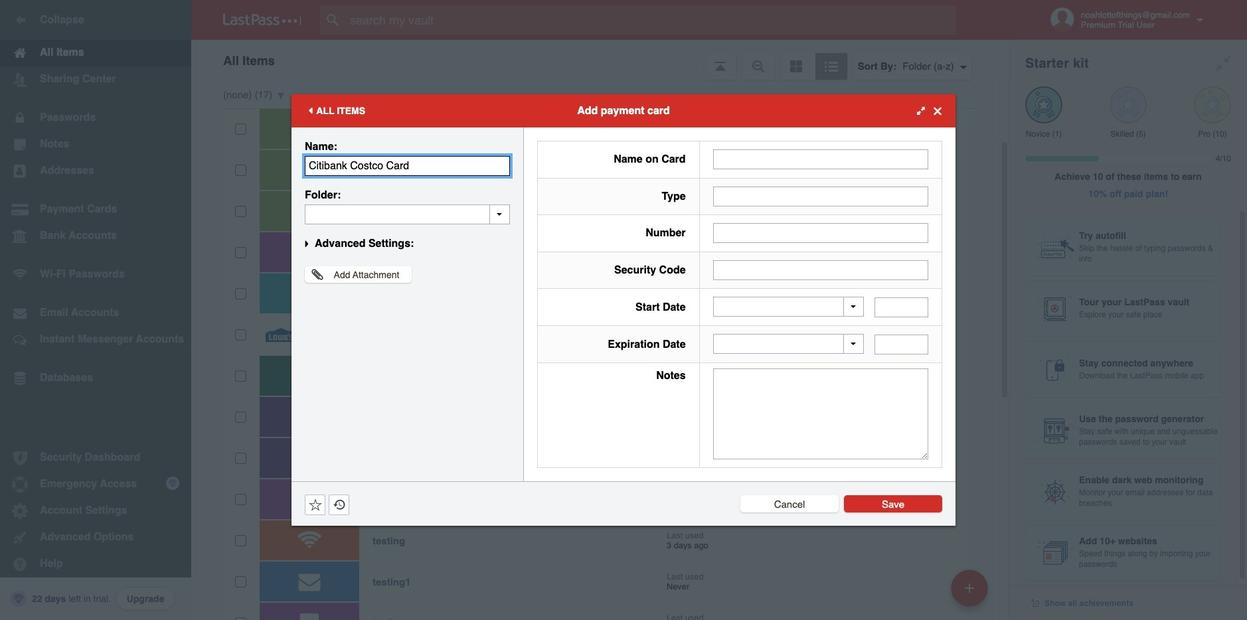 Task type: describe. For each thing, give the bounding box(es) containing it.
lastpass image
[[223, 14, 302, 26]]

main navigation navigation
[[0, 0, 191, 620]]

Search search field
[[320, 5, 982, 35]]



Task type: locate. For each thing, give the bounding box(es) containing it.
None text field
[[305, 156, 510, 176], [305, 205, 510, 225], [713, 223, 929, 243], [713, 260, 929, 280], [875, 297, 929, 317], [875, 335, 929, 355], [305, 156, 510, 176], [305, 205, 510, 225], [713, 223, 929, 243], [713, 260, 929, 280], [875, 297, 929, 317], [875, 335, 929, 355]]

new item image
[[965, 584, 974, 593]]

None text field
[[713, 150, 929, 170], [713, 186, 929, 206], [713, 369, 929, 460], [713, 150, 929, 170], [713, 186, 929, 206], [713, 369, 929, 460]]

new item navigation
[[947, 566, 996, 620]]

vault options navigation
[[191, 40, 1010, 80]]

dialog
[[292, 94, 956, 526]]

search my vault text field
[[320, 5, 982, 35]]



